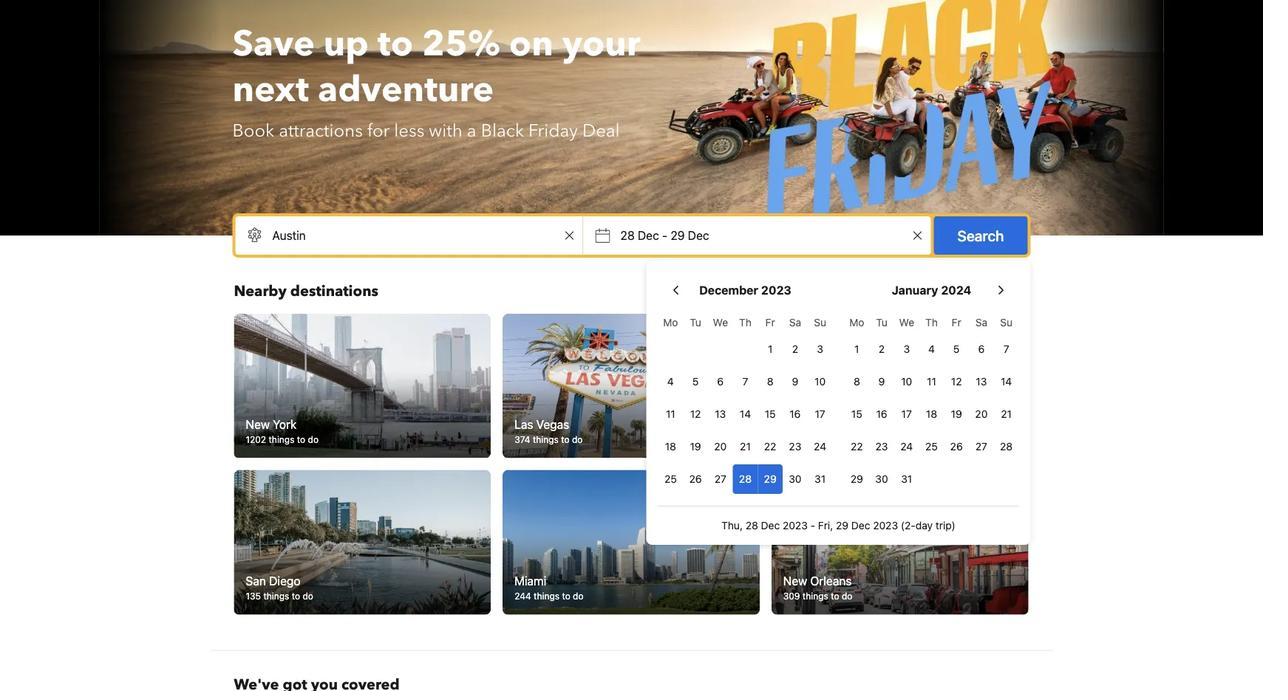Task type: locate. For each thing, give the bounding box(es) containing it.
0 horizontal spatial 23
[[789, 441, 802, 453]]

things down miami
[[534, 592, 560, 602]]

2 30 from the left
[[875, 473, 888, 486]]

4 for 4 option
[[928, 343, 935, 356]]

things down vegas
[[533, 435, 559, 445]]

1 30 from the left
[[789, 473, 802, 486]]

up
[[324, 20, 369, 68]]

19 inside checkbox
[[690, 441, 701, 453]]

things down "york"
[[269, 435, 295, 445]]

23 inside 23 january 2024 option
[[876, 441, 888, 453]]

25 for 25 january 2024 checkbox at the right bottom of the page
[[926, 441, 938, 453]]

tu up 2 option
[[876, 317, 888, 329]]

11 left 12 december 2023 checkbox in the bottom right of the page
[[666, 408, 675, 421]]

1 for december
[[768, 343, 773, 356]]

to inside las vegas 374 things to do
[[561, 435, 570, 445]]

things inside 'san diego 135 things to do'
[[263, 592, 289, 602]]

1 9 from the left
[[792, 376, 799, 388]]

1 horizontal spatial 19
[[951, 408, 962, 421]]

19 January 2024 checkbox
[[944, 400, 969, 429]]

1 2 from the left
[[792, 343, 798, 356]]

1 horizontal spatial th
[[926, 317, 938, 329]]

black
[[481, 119, 524, 143]]

1 vertical spatial 27
[[715, 473, 726, 486]]

14 right 13 december 2023 checkbox
[[740, 408, 751, 421]]

tu down december
[[690, 317, 701, 329]]

mo for january
[[850, 317, 864, 329]]

30 January 2024 checkbox
[[869, 465, 894, 495]]

do right the 135
[[303, 592, 313, 602]]

things
[[269, 435, 295, 445], [533, 435, 559, 445], [799, 435, 825, 445], [263, 592, 289, 602], [534, 592, 560, 602], [803, 592, 829, 602]]

1 horizontal spatial 14
[[1001, 376, 1012, 388]]

2 31 from the left
[[901, 473, 912, 486]]

1 horizontal spatial 23
[[876, 441, 888, 453]]

3 inside option
[[817, 343, 823, 356]]

31 right 30 december 2023 checkbox
[[815, 473, 826, 486]]

1 vertical spatial 21
[[740, 441, 751, 453]]

do inside new orleans 309 things to do
[[842, 592, 853, 602]]

31
[[815, 473, 826, 486], [901, 473, 912, 486]]

19 for 19 january 2024 option
[[951, 408, 962, 421]]

1 horizontal spatial 6
[[978, 343, 985, 356]]

0 horizontal spatial 22
[[764, 441, 777, 453]]

to right 1202
[[297, 435, 305, 445]]

31 January 2024 checkbox
[[894, 465, 919, 495]]

mo up the 1 option
[[850, 317, 864, 329]]

23 inside "23" option
[[789, 441, 802, 453]]

3 for january 2024
[[904, 343, 910, 356]]

23 for "23" option
[[789, 441, 802, 453]]

13 for 13 december 2023 checkbox
[[715, 408, 726, 421]]

12 January 2024 checkbox
[[944, 367, 969, 397]]

0 vertical spatial new
[[246, 418, 270, 432]]

17 for 17 option
[[902, 408, 912, 421]]

0 horizontal spatial sa
[[789, 317, 801, 329]]

do right 24 december 2023 'checkbox'
[[838, 435, 849, 445]]

25
[[926, 441, 938, 453], [664, 473, 677, 486]]

27 inside checkbox
[[715, 473, 726, 486]]

22 inside 22 december 2023 option
[[764, 441, 777, 453]]

24 inside option
[[901, 441, 913, 453]]

6 inside checkbox
[[717, 376, 724, 388]]

2023 right december
[[761, 283, 792, 298]]

11
[[927, 376, 936, 388], [666, 408, 675, 421]]

adventure
[[318, 66, 494, 114]]

do inside key west 117 things to do
[[838, 435, 849, 445]]

19
[[951, 408, 962, 421], [690, 441, 701, 453]]

for
[[367, 119, 390, 143]]

21 December 2023 checkbox
[[733, 432, 758, 462]]

17 right 16 january 2024 checkbox
[[902, 408, 912, 421]]

27 right '26 january 2024' 'option' at the right bottom of the page
[[976, 441, 988, 453]]

2 1 from the left
[[855, 343, 859, 356]]

key west image
[[772, 314, 1028, 459]]

things down "orleans"
[[803, 592, 829, 602]]

0 vertical spatial 18
[[926, 408, 937, 421]]

dec
[[638, 229, 659, 243], [688, 229, 709, 243], [761, 520, 780, 532], [851, 520, 870, 532]]

24 right 23 january 2024 option
[[901, 441, 913, 453]]

to down the west
[[827, 435, 836, 445]]

3 inside checkbox
[[904, 343, 910, 356]]

2 right 1 december 2023 option
[[792, 343, 798, 356]]

to inside new york 1202 things to do
[[297, 435, 305, 445]]

th
[[739, 317, 752, 329], [926, 317, 938, 329]]

2023
[[761, 283, 792, 298], [783, 520, 808, 532], [873, 520, 898, 532]]

mo up 4 december 2023 checkbox
[[663, 317, 678, 329]]

0 horizontal spatial grid
[[658, 308, 833, 495]]

grid
[[658, 308, 833, 495], [845, 308, 1019, 495]]

1 horizontal spatial 27
[[976, 441, 988, 453]]

to
[[378, 20, 413, 68], [297, 435, 305, 445], [561, 435, 570, 445], [827, 435, 836, 445], [292, 592, 300, 602], [562, 592, 570, 602], [831, 592, 839, 602]]

1 vertical spatial 18
[[665, 441, 676, 453]]

0 vertical spatial 7
[[1004, 343, 1009, 356]]

19 inside option
[[951, 408, 962, 421]]

8 inside checkbox
[[854, 376, 860, 388]]

0 vertical spatial 11
[[927, 376, 936, 388]]

1 mo from the left
[[663, 317, 678, 329]]

west
[[806, 418, 833, 432]]

do right 1202
[[308, 435, 319, 445]]

1 horizontal spatial fr
[[952, 317, 961, 329]]

1 vertical spatial 4
[[667, 376, 674, 388]]

13 January 2024 checkbox
[[969, 367, 994, 397]]

10 inside 10 december 2023 checkbox
[[815, 376, 826, 388]]

24 for 24 option at the bottom right of the page
[[901, 441, 913, 453]]

15 right 14 december 2023 option
[[765, 408, 776, 421]]

5 right 4 december 2023 checkbox
[[692, 376, 699, 388]]

2 3 from the left
[[904, 343, 910, 356]]

21 January 2024 checkbox
[[994, 400, 1019, 429]]

6 inside option
[[978, 343, 985, 356]]

th up 4 option
[[926, 317, 938, 329]]

1 horizontal spatial 30
[[875, 473, 888, 486]]

do
[[308, 435, 319, 445], [572, 435, 583, 445], [838, 435, 849, 445], [303, 592, 313, 602], [573, 592, 584, 602], [842, 592, 853, 602]]

1202
[[246, 435, 266, 445]]

14 January 2024 checkbox
[[994, 367, 1019, 397]]

0 horizontal spatial 19
[[690, 441, 701, 453]]

attractions
[[279, 119, 363, 143]]

8 left 9 option
[[854, 376, 860, 388]]

1 vertical spatial 12
[[690, 408, 701, 421]]

we for december
[[713, 317, 728, 329]]

0 horizontal spatial 15
[[765, 408, 776, 421]]

0 horizontal spatial 20
[[714, 441, 727, 453]]

13
[[976, 376, 987, 388], [715, 408, 726, 421]]

2 15 from the left
[[851, 408, 862, 421]]

22 left 117
[[764, 441, 777, 453]]

1 horizontal spatial su
[[1000, 317, 1013, 329]]

1 3 from the left
[[817, 343, 823, 356]]

26 for '26 january 2024' 'option' at the right bottom of the page
[[950, 441, 963, 453]]

th for january
[[926, 317, 938, 329]]

1 8 from the left
[[767, 376, 774, 388]]

30
[[789, 473, 802, 486], [875, 473, 888, 486]]

7 inside checkbox
[[1004, 343, 1009, 356]]

0 horizontal spatial 25
[[664, 473, 677, 486]]

31 inside option
[[815, 473, 826, 486]]

3
[[817, 343, 823, 356], [904, 343, 910, 356]]

0 horizontal spatial -
[[662, 229, 668, 243]]

we
[[713, 317, 728, 329], [899, 317, 914, 329]]

24 for 24 december 2023 'checkbox'
[[814, 441, 826, 453]]

11 for "11 january 2024" checkbox
[[927, 376, 936, 388]]

13 right 12 checkbox
[[976, 376, 987, 388]]

things down the west
[[799, 435, 825, 445]]

1 horizontal spatial 24
[[901, 441, 913, 453]]

7 right 6 december 2023 checkbox
[[743, 376, 748, 388]]

sa for 2023
[[789, 317, 801, 329]]

2 we from the left
[[899, 317, 914, 329]]

to down "orleans"
[[831, 592, 839, 602]]

2 17 from the left
[[902, 408, 912, 421]]

1 vertical spatial -
[[811, 520, 815, 532]]

tu
[[690, 317, 701, 329], [876, 317, 888, 329]]

30 right 29 january 2024 checkbox
[[875, 473, 888, 486]]

6 January 2024 checkbox
[[969, 335, 994, 364]]

1 su from the left
[[814, 317, 826, 329]]

0 horizontal spatial 12
[[690, 408, 701, 421]]

trip)
[[936, 520, 956, 532]]

things inside key west 117 things to do
[[799, 435, 825, 445]]

1 horizontal spatial mo
[[850, 317, 864, 329]]

22 left 23 january 2024 option
[[851, 441, 863, 453]]

1 horizontal spatial 4
[[928, 343, 935, 356]]

1 sa from the left
[[789, 317, 801, 329]]

11 inside checkbox
[[927, 376, 936, 388]]

22 inside 22 option
[[851, 441, 863, 453]]

things inside new orleans 309 things to do
[[803, 592, 829, 602]]

1 horizontal spatial 31
[[901, 473, 912, 486]]

miami 244 things to do
[[515, 574, 584, 602]]

23 December 2023 checkbox
[[783, 432, 808, 462]]

2 December 2023 checkbox
[[783, 335, 808, 364]]

do right 244
[[573, 592, 584, 602]]

26
[[950, 441, 963, 453], [689, 473, 702, 486]]

9 January 2024 checkbox
[[869, 367, 894, 397]]

1 we from the left
[[713, 317, 728, 329]]

1 horizontal spatial sa
[[976, 317, 988, 329]]

19 right 18 january 2024 checkbox
[[951, 408, 962, 421]]

5 right 4 option
[[954, 343, 960, 356]]

1 24 from the left
[[814, 441, 826, 453]]

things down diego
[[263, 592, 289, 602]]

su
[[814, 317, 826, 329], [1000, 317, 1013, 329]]

do down "orleans"
[[842, 592, 853, 602]]

15 left 16 january 2024 checkbox
[[851, 408, 862, 421]]

18 inside 18 january 2024 checkbox
[[926, 408, 937, 421]]

10
[[815, 376, 826, 388], [901, 376, 912, 388]]

1 horizontal spatial 8
[[854, 376, 860, 388]]

25 right 24 option at the bottom right of the page
[[926, 441, 938, 453]]

su for 2023
[[814, 317, 826, 329]]

0 horizontal spatial 10
[[815, 376, 826, 388]]

0 horizontal spatial mo
[[663, 317, 678, 329]]

23
[[789, 441, 802, 453], [876, 441, 888, 453]]

4 for 4 december 2023 checkbox
[[667, 376, 674, 388]]

0 vertical spatial 20
[[975, 408, 988, 421]]

18 December 2023 checkbox
[[658, 432, 683, 462]]

24 January 2024 checkbox
[[894, 432, 919, 462]]

to for key west
[[827, 435, 836, 445]]

4 right the 3 january 2024 checkbox
[[928, 343, 935, 356]]

8
[[767, 376, 774, 388], [854, 376, 860, 388]]

nearby destinations
[[234, 282, 378, 302]]

save up to 25% on your next adventure book attractions for less with a black friday deal
[[232, 20, 641, 143]]

do inside 'san diego 135 things to do'
[[303, 592, 313, 602]]

21 left 22 december 2023 option
[[740, 441, 751, 453]]

1 vertical spatial 26
[[689, 473, 702, 486]]

1 horizontal spatial 18
[[926, 408, 937, 421]]

6
[[978, 343, 985, 356], [717, 376, 724, 388]]

31 for the 31 option
[[815, 473, 826, 486]]

8 inside 'option'
[[767, 376, 774, 388]]

3 January 2024 checkbox
[[894, 335, 919, 364]]

23 left 24 option at the bottom right of the page
[[876, 441, 888, 453]]

2 grid from the left
[[845, 308, 1019, 495]]

25 left "26" option
[[664, 473, 677, 486]]

22
[[764, 441, 777, 453], [851, 441, 863, 453]]

14 inside '14 january 2024' option
[[1001, 376, 1012, 388]]

0 vertical spatial 19
[[951, 408, 962, 421]]

0 horizontal spatial 4
[[667, 376, 674, 388]]

we up the 3 january 2024 checkbox
[[899, 317, 914, 329]]

1 horizontal spatial 12
[[951, 376, 962, 388]]

to for las vegas
[[561, 435, 570, 445]]

16
[[790, 408, 801, 421], [876, 408, 887, 421]]

save
[[232, 20, 315, 68]]

new up '309'
[[783, 574, 807, 588]]

1 horizontal spatial -
[[811, 520, 815, 532]]

0 horizontal spatial 30
[[789, 473, 802, 486]]

york
[[273, 418, 297, 432]]

things inside new york 1202 things to do
[[269, 435, 295, 445]]

14 inside 14 december 2023 option
[[740, 408, 751, 421]]

th down 'december 2023'
[[739, 317, 752, 329]]

0 horizontal spatial 8
[[767, 376, 774, 388]]

24 inside 'checkbox'
[[814, 441, 826, 453]]

20 right 19 january 2024 option
[[975, 408, 988, 421]]

29
[[671, 229, 685, 243], [764, 473, 777, 486], [851, 473, 863, 486], [836, 520, 849, 532]]

27 inside option
[[976, 441, 988, 453]]

search button
[[934, 217, 1028, 255]]

9 for 9 option
[[879, 376, 885, 388]]

4 left 5 checkbox
[[667, 376, 674, 388]]

2 right the 1 option
[[879, 343, 885, 356]]

0 horizontal spatial 26
[[689, 473, 702, 486]]

fr up 1 december 2023 option
[[766, 317, 775, 329]]

26 right 25 january 2024 checkbox at the right bottom of the page
[[950, 441, 963, 453]]

2 inside 2 option
[[792, 343, 798, 356]]

to right 244
[[562, 592, 570, 602]]

0 horizontal spatial tu
[[690, 317, 701, 329]]

244
[[515, 592, 531, 602]]

1 horizontal spatial 17
[[902, 408, 912, 421]]

2024
[[941, 283, 972, 298]]

7 right 6 january 2024 option
[[1004, 343, 1009, 356]]

5
[[954, 343, 960, 356], [692, 376, 699, 388]]

27 January 2024 checkbox
[[969, 432, 994, 462]]

0 horizontal spatial we
[[713, 317, 728, 329]]

new inside new york 1202 things to do
[[246, 418, 270, 432]]

30 for 30 december 2023 checkbox
[[789, 473, 802, 486]]

1 January 2024 checkbox
[[845, 335, 869, 364]]

1 horizontal spatial tu
[[876, 317, 888, 329]]

12 for 12 checkbox
[[951, 376, 962, 388]]

2
[[792, 343, 798, 356], [879, 343, 885, 356]]

4 inside option
[[928, 343, 935, 356]]

1 horizontal spatial 26
[[950, 441, 963, 453]]

24
[[814, 441, 826, 453], [901, 441, 913, 453]]

16 January 2024 checkbox
[[869, 400, 894, 429]]

1 vertical spatial 5
[[692, 376, 699, 388]]

0 vertical spatial 26
[[950, 441, 963, 453]]

0 horizontal spatial 31
[[815, 473, 826, 486]]

0 horizontal spatial 11
[[666, 408, 675, 421]]

1 1 from the left
[[768, 343, 773, 356]]

2 9 from the left
[[879, 376, 885, 388]]

miami
[[515, 574, 546, 588]]

0 horizontal spatial 27
[[715, 473, 726, 486]]

next
[[232, 66, 309, 114]]

18 inside 18 december 2023 checkbox
[[665, 441, 676, 453]]

20 right "19 december 2023" checkbox
[[714, 441, 727, 453]]

135
[[246, 592, 261, 602]]

0 vertical spatial 4
[[928, 343, 935, 356]]

1 inside option
[[855, 343, 859, 356]]

3 December 2023 checkbox
[[808, 335, 833, 364]]

1 horizontal spatial 15
[[851, 408, 862, 421]]

2 th from the left
[[926, 317, 938, 329]]

17 inside option
[[902, 408, 912, 421]]

new
[[246, 418, 270, 432], [783, 574, 807, 588]]

18 left "19 december 2023" checkbox
[[665, 441, 676, 453]]

21 right 20 checkbox
[[1001, 408, 1012, 421]]

26 right 25 option
[[689, 473, 702, 486]]

17
[[815, 408, 825, 421], [902, 408, 912, 421]]

1 horizontal spatial 2
[[879, 343, 885, 356]]

31 inside 31 option
[[901, 473, 912, 486]]

your
[[562, 20, 641, 68]]

1 horizontal spatial 21
[[1001, 408, 1012, 421]]

23 down key
[[789, 441, 802, 453]]

1 17 from the left
[[815, 408, 825, 421]]

7 December 2023 checkbox
[[733, 367, 758, 397]]

19 right 18 december 2023 checkbox
[[690, 441, 701, 453]]

17 right 16 december 2023 checkbox
[[815, 408, 825, 421]]

fr up '5' checkbox
[[952, 317, 961, 329]]

things inside las vegas 374 things to do
[[533, 435, 559, 445]]

1
[[768, 343, 773, 356], [855, 343, 859, 356]]

2 24 from the left
[[901, 441, 913, 453]]

do inside las vegas 374 things to do
[[572, 435, 583, 445]]

0 horizontal spatial 18
[[665, 441, 676, 453]]

mo
[[663, 317, 678, 329], [850, 317, 864, 329]]

15
[[765, 408, 776, 421], [851, 408, 862, 421]]

11 right '10 january 2024' option at right
[[927, 376, 936, 388]]

0 vertical spatial 5
[[954, 343, 960, 356]]

1 horizontal spatial 25
[[926, 441, 938, 453]]

2 tu from the left
[[876, 317, 888, 329]]

16 right "15 december 2023" option
[[790, 408, 801, 421]]

do for las vegas
[[572, 435, 583, 445]]

do right the 374
[[572, 435, 583, 445]]

sa up 6 january 2024 option
[[976, 317, 988, 329]]

0 horizontal spatial 2
[[792, 343, 798, 356]]

0 horizontal spatial 3
[[817, 343, 823, 356]]

2 16 from the left
[[876, 408, 887, 421]]

1 vertical spatial 20
[[714, 441, 727, 453]]

25 inside checkbox
[[926, 441, 938, 453]]

1 31 from the left
[[815, 473, 826, 486]]

-
[[662, 229, 668, 243], [811, 520, 815, 532]]

1 December 2023 checkbox
[[758, 335, 783, 364]]

12 left 13 january 2024 checkbox
[[951, 376, 962, 388]]

0 horizontal spatial fr
[[766, 317, 775, 329]]

fr
[[766, 317, 775, 329], [952, 317, 961, 329]]

12
[[951, 376, 962, 388], [690, 408, 701, 421]]

12 left 13 december 2023 checkbox
[[690, 408, 701, 421]]

25 inside option
[[664, 473, 677, 486]]

22 for 22 option
[[851, 441, 863, 453]]

17 for the '17 december 2023' 'checkbox'
[[815, 408, 825, 421]]

11 December 2023 checkbox
[[658, 400, 683, 429]]

2 inside 2 option
[[879, 343, 885, 356]]

to inside new orleans 309 things to do
[[831, 592, 839, 602]]

0 vertical spatial -
[[662, 229, 668, 243]]

2 23 from the left
[[876, 441, 888, 453]]

17 inside 'checkbox'
[[815, 408, 825, 421]]

0 vertical spatial 13
[[976, 376, 987, 388]]

10 inside '10 january 2024' option
[[901, 376, 912, 388]]

things for new york
[[269, 435, 295, 445]]

7 inside option
[[743, 376, 748, 388]]

30 right 29 checkbox
[[789, 473, 802, 486]]

1 vertical spatial 13
[[715, 408, 726, 421]]

su up 3 december 2023 option
[[814, 317, 826, 329]]

1 tu from the left
[[690, 317, 701, 329]]

1 vertical spatial 25
[[664, 473, 677, 486]]

new up 1202
[[246, 418, 270, 432]]

18 for 18 january 2024 checkbox
[[926, 408, 937, 421]]

2 10 from the left
[[901, 376, 912, 388]]

1 23 from the left
[[789, 441, 802, 453]]

2 22 from the left
[[851, 441, 863, 453]]

december 2023
[[699, 283, 792, 298]]

sa
[[789, 317, 801, 329], [976, 317, 988, 329]]

1 vertical spatial 19
[[690, 441, 701, 453]]

10 right 9 december 2023 option
[[815, 376, 826, 388]]

0 horizontal spatial new
[[246, 418, 270, 432]]

10 right 9 option
[[901, 376, 912, 388]]

8 right 7 december 2023 option in the right of the page
[[767, 376, 774, 388]]

9
[[792, 376, 799, 388], [879, 376, 885, 388]]

to for new orleans
[[831, 592, 839, 602]]

24 down the west
[[814, 441, 826, 453]]

2 8 from the left
[[854, 376, 860, 388]]

1 10 from the left
[[815, 376, 826, 388]]

destinations
[[290, 282, 378, 302]]

20
[[975, 408, 988, 421], [714, 441, 727, 453]]

to down vegas
[[561, 435, 570, 445]]

26 inside option
[[689, 473, 702, 486]]

1 horizontal spatial 22
[[851, 441, 863, 453]]

27 right "26" option
[[715, 473, 726, 486]]

0 horizontal spatial 21
[[740, 441, 751, 453]]

january 2024
[[892, 283, 972, 298]]

5 for '5' checkbox
[[954, 343, 960, 356]]

las vegas image
[[503, 314, 760, 459]]

28 inside option
[[739, 473, 752, 486]]

11 inside "checkbox"
[[666, 408, 675, 421]]

sa up 2 option
[[789, 317, 801, 329]]

1 grid from the left
[[658, 308, 833, 495]]

23 January 2024 checkbox
[[869, 432, 894, 462]]

to inside 'san diego 135 things to do'
[[292, 592, 300, 602]]

1 horizontal spatial 20
[[975, 408, 988, 421]]

0 vertical spatial 27
[[976, 441, 988, 453]]

7
[[1004, 343, 1009, 356], [743, 376, 748, 388]]

1 16 from the left
[[790, 408, 801, 421]]

1 vertical spatial 6
[[717, 376, 724, 388]]

1 22 from the left
[[764, 441, 777, 453]]

2023 left (2-
[[873, 520, 898, 532]]

2 fr from the left
[[952, 317, 961, 329]]

1 horizontal spatial we
[[899, 317, 914, 329]]

1 horizontal spatial 7
[[1004, 343, 1009, 356]]

15 January 2024 checkbox
[[845, 400, 869, 429]]

1 horizontal spatial 5
[[954, 343, 960, 356]]

30 for 30 january 2024 checkbox
[[875, 473, 888, 486]]

0 horizontal spatial 1
[[768, 343, 773, 356]]

0 horizontal spatial 17
[[815, 408, 825, 421]]

27
[[976, 441, 988, 453], [715, 473, 726, 486]]

7 for 7 december 2023 option in the right of the page
[[743, 376, 748, 388]]

6 right 5 checkbox
[[717, 376, 724, 388]]

22 January 2024 checkbox
[[845, 432, 869, 462]]

27 December 2023 checkbox
[[708, 465, 733, 495]]

1 fr from the left
[[766, 317, 775, 329]]

with
[[429, 119, 463, 143]]

0 vertical spatial 25
[[926, 441, 938, 453]]

do for key west
[[838, 435, 849, 445]]

2 2 from the left
[[879, 343, 885, 356]]

1 inside 1 december 2023 option
[[768, 343, 773, 356]]

0 vertical spatial 21
[[1001, 408, 1012, 421]]

1 horizontal spatial 10
[[901, 376, 912, 388]]

new york 1202 things to do
[[246, 418, 319, 445]]

0 horizontal spatial 14
[[740, 408, 751, 421]]

a
[[467, 119, 477, 143]]

9 right 8 checkbox
[[879, 376, 885, 388]]

to right up
[[378, 20, 413, 68]]

we down december
[[713, 317, 728, 329]]

11 January 2024 checkbox
[[919, 367, 944, 397]]

1 15 from the left
[[765, 408, 776, 421]]

14 right 13 january 2024 checkbox
[[1001, 376, 1012, 388]]

su up 7 january 2024 checkbox
[[1000, 317, 1013, 329]]

1 horizontal spatial new
[[783, 574, 807, 588]]

18
[[926, 408, 937, 421], [665, 441, 676, 453]]

grid for january
[[845, 308, 1019, 495]]

0 horizontal spatial 16
[[790, 408, 801, 421]]

1 horizontal spatial 13
[[976, 376, 987, 388]]

2 sa from the left
[[976, 317, 988, 329]]

13 right 12 december 2023 checkbox in the bottom right of the page
[[715, 408, 726, 421]]

0 horizontal spatial th
[[739, 317, 752, 329]]

4
[[928, 343, 935, 356], [667, 376, 674, 388]]

0 vertical spatial 12
[[951, 376, 962, 388]]

new inside new orleans 309 things to do
[[783, 574, 807, 588]]

21
[[1001, 408, 1012, 421], [740, 441, 751, 453]]

2 January 2024 checkbox
[[869, 335, 894, 364]]

orleans
[[810, 574, 852, 588]]

0 horizontal spatial su
[[814, 317, 826, 329]]

0 horizontal spatial 24
[[814, 441, 826, 453]]

374
[[515, 435, 530, 445]]

1 th from the left
[[739, 317, 752, 329]]

28
[[621, 229, 635, 243], [1000, 441, 1013, 453], [739, 473, 752, 486], [746, 520, 758, 532]]

to inside key west 117 things to do
[[827, 435, 836, 445]]

2 su from the left
[[1000, 317, 1013, 329]]

31 right 30 january 2024 checkbox
[[901, 473, 912, 486]]

18 right 17 option
[[926, 408, 937, 421]]

less
[[394, 119, 425, 143]]

14
[[1001, 376, 1012, 388], [740, 408, 751, 421]]

16 right "15" option
[[876, 408, 887, 421]]

1 vertical spatial 7
[[743, 376, 748, 388]]

0 vertical spatial 14
[[1001, 376, 1012, 388]]

0 horizontal spatial 13
[[715, 408, 726, 421]]

9 right 8 december 2023 'option'
[[792, 376, 799, 388]]

6 right '5' checkbox
[[978, 343, 985, 356]]

to down diego
[[292, 592, 300, 602]]

do for new orleans
[[842, 592, 853, 602]]

26 inside 'option'
[[950, 441, 963, 453]]

do inside new york 1202 things to do
[[308, 435, 319, 445]]

0 horizontal spatial 6
[[717, 376, 724, 388]]

4 inside checkbox
[[667, 376, 674, 388]]

2 mo from the left
[[850, 317, 864, 329]]

book
[[232, 119, 274, 143]]

1 horizontal spatial 9
[[879, 376, 885, 388]]



Task type: describe. For each thing, give the bounding box(es) containing it.
tu for december
[[690, 317, 701, 329]]

11 for the 11 december 2023 "checkbox"
[[666, 408, 675, 421]]

22 for 22 december 2023 option
[[764, 441, 777, 453]]

january
[[892, 283, 938, 298]]

6 for 6 january 2024 option
[[978, 343, 985, 356]]

tu for january
[[876, 317, 888, 329]]

9 December 2023 checkbox
[[783, 367, 808, 397]]

12 December 2023 checkbox
[[683, 400, 708, 429]]

th for december
[[739, 317, 752, 329]]

26 December 2023 checkbox
[[683, 465, 708, 495]]

19 for "19 december 2023" checkbox
[[690, 441, 701, 453]]

things for las vegas
[[533, 435, 559, 445]]

search
[[958, 227, 1004, 244]]

key west 117 things to do
[[783, 418, 849, 445]]

fr for 2023
[[766, 317, 775, 329]]

fr for 2024
[[952, 317, 961, 329]]

vegas
[[536, 418, 569, 432]]

5 December 2023 checkbox
[[683, 367, 708, 397]]

20 January 2024 checkbox
[[969, 400, 994, 429]]

28 January 2024 checkbox
[[994, 432, 1019, 462]]

to inside miami 244 things to do
[[562, 592, 570, 602]]

to for new york
[[297, 435, 305, 445]]

7 for 7 january 2024 checkbox
[[1004, 343, 1009, 356]]

25%
[[422, 20, 500, 68]]

23 for 23 january 2024 option
[[876, 441, 888, 453]]

on
[[509, 20, 553, 68]]

10 January 2024 checkbox
[[894, 367, 919, 397]]

las vegas 374 things to do
[[515, 418, 583, 445]]

25 December 2023 checkbox
[[658, 465, 683, 495]]

7 January 2024 checkbox
[[994, 335, 1019, 364]]

key
[[783, 418, 803, 432]]

28 dec - 29 dec
[[621, 229, 709, 243]]

25 January 2024 checkbox
[[919, 432, 944, 462]]

las
[[515, 418, 533, 432]]

28 cell
[[733, 462, 758, 495]]

2 for december 2023
[[792, 343, 798, 356]]

14 for '14 january 2024' option
[[1001, 376, 1012, 388]]

to for san diego
[[292, 592, 300, 602]]

31 December 2023 checkbox
[[808, 465, 833, 495]]

8 December 2023 checkbox
[[758, 367, 783, 397]]

things for key west
[[799, 435, 825, 445]]

miami image
[[503, 471, 760, 615]]

18 for 18 december 2023 checkbox
[[665, 441, 676, 453]]

24 December 2023 checkbox
[[808, 432, 833, 462]]

309
[[783, 592, 800, 602]]

21 for the 21 checkbox
[[1001, 408, 1012, 421]]

15 for "15 december 2023" option
[[765, 408, 776, 421]]

27 for 27 option
[[976, 441, 988, 453]]

5 January 2024 checkbox
[[944, 335, 969, 364]]

14 December 2023 checkbox
[[733, 400, 758, 429]]

things for new orleans
[[803, 592, 829, 602]]

things for san diego
[[263, 592, 289, 602]]

29 inside cell
[[764, 473, 777, 486]]

things inside miami 244 things to do
[[534, 592, 560, 602]]

17 January 2024 checkbox
[[894, 400, 919, 429]]

3 for december 2023
[[817, 343, 823, 356]]

nearby
[[234, 282, 287, 302]]

15 for "15" option
[[851, 408, 862, 421]]

21 for 21 checkbox
[[740, 441, 751, 453]]

december
[[699, 283, 758, 298]]

mo for december
[[663, 317, 678, 329]]

117
[[783, 435, 797, 445]]

16 for 16 december 2023 checkbox
[[790, 408, 801, 421]]

29 December 2023 checkbox
[[758, 465, 783, 495]]

day
[[916, 520, 933, 532]]

12 for 12 december 2023 checkbox in the bottom right of the page
[[690, 408, 701, 421]]

1 for january
[[855, 343, 859, 356]]

16 December 2023 checkbox
[[783, 400, 808, 429]]

fri,
[[818, 520, 833, 532]]

we for january
[[899, 317, 914, 329]]

29 cell
[[758, 462, 783, 495]]

25 for 25 option
[[664, 473, 677, 486]]

14 for 14 december 2023 option
[[740, 408, 751, 421]]

22 December 2023 checkbox
[[758, 432, 783, 462]]

deal
[[582, 119, 620, 143]]

15 December 2023 checkbox
[[758, 400, 783, 429]]

9 for 9 december 2023 option
[[792, 376, 799, 388]]

do for san diego
[[303, 592, 313, 602]]

san diego 135 things to do
[[246, 574, 313, 602]]

10 for '10 january 2024' option at right
[[901, 376, 912, 388]]

do inside miami 244 things to do
[[573, 592, 584, 602]]

10 for 10 december 2023 checkbox
[[815, 376, 826, 388]]

san diego image
[[234, 471, 491, 615]]

su for 2024
[[1000, 317, 1013, 329]]

new york image
[[234, 314, 491, 459]]

28 December 2023 checkbox
[[733, 465, 758, 495]]

28 inside checkbox
[[1000, 441, 1013, 453]]

5 for 5 checkbox
[[692, 376, 699, 388]]

18 January 2024 checkbox
[[919, 400, 944, 429]]

new for new orleans
[[783, 574, 807, 588]]

8 January 2024 checkbox
[[845, 367, 869, 397]]

19 December 2023 checkbox
[[683, 432, 708, 462]]

29 January 2024 checkbox
[[845, 465, 869, 495]]

27 for 27 december 2023 checkbox
[[715, 473, 726, 486]]

6 for 6 december 2023 checkbox
[[717, 376, 724, 388]]

diego
[[269, 574, 300, 588]]

friday
[[529, 119, 578, 143]]

to inside save up to 25% on your next adventure book attractions for less with a black friday deal
[[378, 20, 413, 68]]

(2-
[[901, 520, 916, 532]]

17 December 2023 checkbox
[[808, 400, 833, 429]]

2 for january 2024
[[879, 343, 885, 356]]

sa for 2024
[[976, 317, 988, 329]]

grid for december
[[658, 308, 833, 495]]

2023 left fri,
[[783, 520, 808, 532]]

13 for 13 january 2024 checkbox
[[976, 376, 987, 388]]

20 for 20 checkbox
[[975, 408, 988, 421]]

8 for 8 checkbox
[[854, 376, 860, 388]]

26 January 2024 checkbox
[[944, 432, 969, 462]]

13 December 2023 checkbox
[[708, 400, 733, 429]]

20 for "20" checkbox
[[714, 441, 727, 453]]

san
[[246, 574, 266, 588]]

20 December 2023 checkbox
[[708, 432, 733, 462]]

10 December 2023 checkbox
[[808, 367, 833, 397]]

16 for 16 january 2024 checkbox
[[876, 408, 887, 421]]

new for new york
[[246, 418, 270, 432]]

new orleans 309 things to do
[[783, 574, 853, 602]]

thu, 28 dec 2023 - fri, 29 dec 2023 (2-day trip)
[[722, 520, 956, 532]]

31 for 31 option
[[901, 473, 912, 486]]

4 January 2024 checkbox
[[919, 335, 944, 364]]

do for new york
[[308, 435, 319, 445]]

8 for 8 december 2023 'option'
[[767, 376, 774, 388]]

26 for "26" option
[[689, 473, 702, 486]]

30 December 2023 checkbox
[[783, 465, 808, 495]]

4 December 2023 checkbox
[[658, 367, 683, 397]]

new orleans image
[[772, 471, 1028, 615]]

Where are you going? search field
[[235, 217, 583, 255]]

6 December 2023 checkbox
[[708, 367, 733, 397]]

thu,
[[722, 520, 743, 532]]



Task type: vqa. For each thing, say whether or not it's contained in the screenshot.


